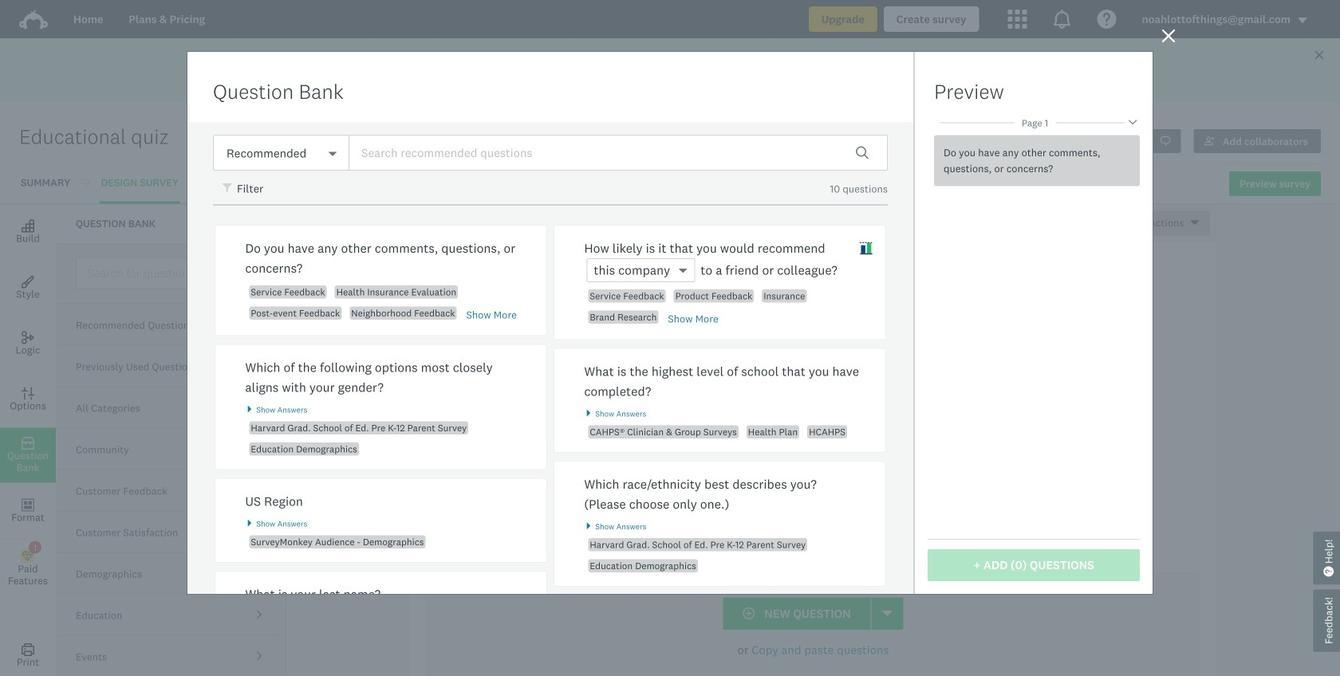Task type: describe. For each thing, give the bounding box(es) containing it.
0 vertical spatial icon   xjtfe image
[[223, 184, 234, 195]]

surveymonkey logo image
[[19, 10, 48, 30]]

help icon image
[[1098, 10, 1117, 29]]

1 vertical spatial icon   xjtfe image
[[860, 242, 873, 255]]

2 products icon image from the left
[[1053, 10, 1072, 29]]

Search for questions text field
[[76, 257, 279, 289]]

Search recommended questions text field
[[349, 135, 888, 171]]

1 products icon image from the left
[[1009, 10, 1028, 29]]



Task type: vqa. For each thing, say whether or not it's contained in the screenshot.
rewards image
yes



Task type: locate. For each thing, give the bounding box(es) containing it.
0 horizontal spatial icon   xjtfe image
[[223, 184, 234, 195]]

icon   xjtfe image
[[223, 184, 234, 195], [860, 242, 873, 255]]

1 horizontal spatial icon   xjtfe image
[[860, 242, 873, 255]]

0 horizontal spatial products icon image
[[1009, 10, 1028, 29]]

products icon image
[[1009, 10, 1028, 29], [1053, 10, 1072, 29]]

1 horizontal spatial products icon image
[[1053, 10, 1072, 29]]

None text field
[[431, 466, 878, 529]]

rewards image
[[392, 54, 449, 86]]



